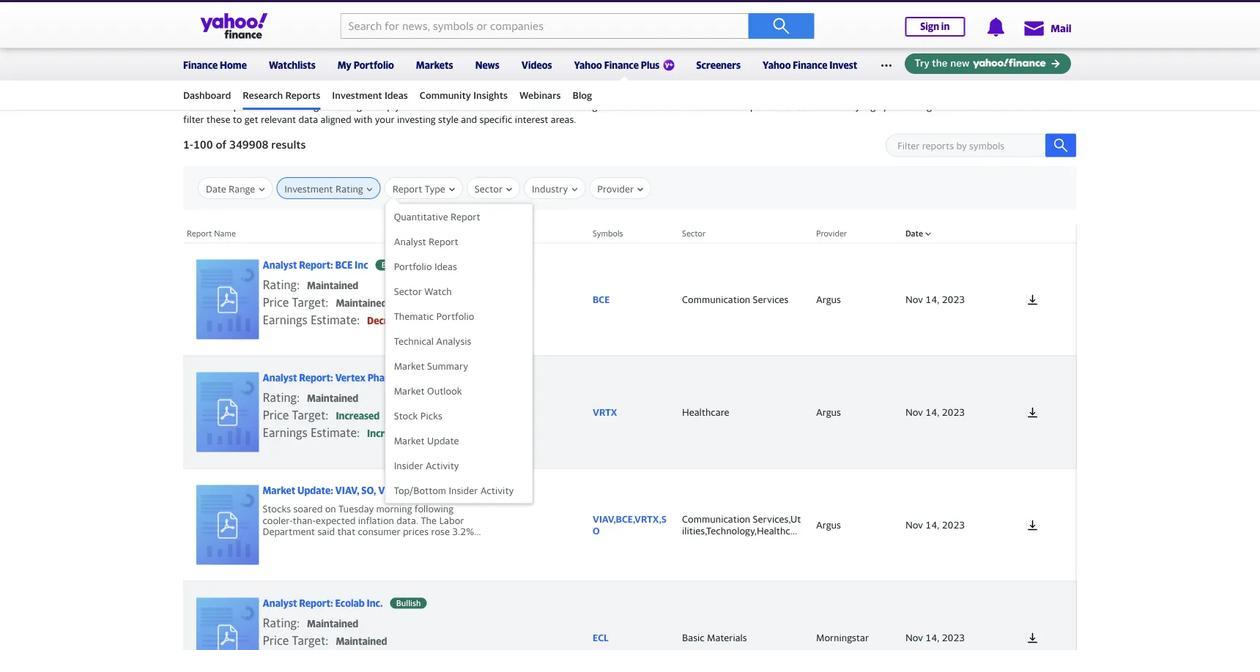 Task type: locate. For each thing, give the bounding box(es) containing it.
finance left plus
[[604, 59, 639, 71]]

earnings right analyst report: vertex pharmaceuticals, inc. image
[[263, 426, 308, 440]]

0 vertical spatial :
[[297, 278, 300, 292]]

1 vertical spatial activity
[[481, 485, 514, 497]]

estimate: down vertex on the left bottom of the page
[[311, 426, 360, 440]]

1 nov 14, 2023 from the top
[[906, 294, 965, 305]]

viav,bce,vrtx,s o
[[593, 514, 667, 537]]

investment left ideas.
[[935, 101, 983, 112]]

maintained down analyst report: bce inc
[[307, 280, 358, 292]]

community
[[420, 89, 471, 101]]

report up analyst report button
[[451, 211, 481, 222]]

1 vertical spatial morningstar
[[816, 632, 869, 644]]

bce right vrtx,
[[408, 485, 426, 497]]

1 vertical spatial target:
[[292, 408, 329, 422]]

ideas inside button
[[435, 261, 457, 272]]

healthcare
[[682, 407, 730, 418]]

morningstar
[[283, 101, 336, 112], [816, 632, 869, 644]]

date inside button
[[206, 183, 226, 195]]

1 horizontal spatial yahoo
[[763, 59, 791, 71]]

market update button
[[386, 429, 533, 454]]

4 nov 14, 2023 from the top
[[906, 632, 965, 644]]

0 vertical spatial communication
[[682, 294, 751, 305]]

portfolio inside button
[[394, 261, 432, 272]]

0 vertical spatial report:
[[299, 260, 333, 271]]

report type button
[[393, 178, 455, 200]]

1 horizontal spatial these
[[605, 101, 629, 112]]

3 provider element from the top
[[809, 469, 898, 582]]

2023 for services
[[942, 294, 965, 305]]

investment down insights
[[469, 101, 517, 112]]

: down analyst report: ecolab inc.
[[297, 617, 300, 630]]

1 communication from the top
[[682, 294, 751, 305]]

1 vertical spatial bullish
[[396, 599, 421, 609]]

report inside analyst report button
[[429, 236, 459, 247]]

report: for analyst report: ecolab inc.
[[299, 598, 333, 610]]

communication for communication services
[[682, 294, 751, 305]]

0 vertical spatial to
[[631, 101, 641, 112]]

0 vertical spatial morningstar
[[283, 101, 336, 112]]

top/bottom insider activity button
[[386, 479, 533, 503]]

insider down insider activity button
[[449, 485, 478, 497]]

target: inside rating : maintained price target: maintained
[[292, 634, 329, 648]]

14, for services,ut
[[926, 519, 940, 531]]

1 earnings from the top
[[263, 313, 308, 327]]

analyst right analyst report: bce inc image at the left of page
[[263, 260, 297, 271]]

reports inside 'navigation'
[[285, 89, 321, 101]]

dow
[[327, 12, 346, 23]]

estimate: inside rating : maintained price target: maintained earnings estimate: decreased
[[311, 313, 360, 327]]

1 horizontal spatial date
[[906, 229, 923, 239]]

report left name
[[187, 229, 212, 239]]

analyst for analyst report: bce inc
[[263, 260, 297, 271]]

4 provider element from the top
[[809, 582, 898, 651]]

these right blog link
[[605, 101, 629, 112]]

finance up the dashboard
[[183, 59, 218, 71]]

picks
[[421, 410, 443, 422]]

1 horizontal spatial search image
[[1054, 138, 1069, 153]]

market update: viav, so, vrtx, bce image
[[196, 485, 259, 565]]

style
[[438, 114, 459, 125]]

bullish
[[382, 260, 406, 270], [396, 599, 421, 609]]

rating down analyst report: ecolab inc.
[[263, 617, 297, 630]]

: down analyst report: bce inc
[[297, 278, 300, 292]]

price inside rating : maintained price target: maintained earnings estimate: decreased
[[263, 296, 289, 309]]

1 horizontal spatial to
[[631, 101, 641, 112]]

inc. right ecolab
[[367, 598, 383, 610]]

2 provider element from the top
[[809, 356, 898, 469]]

2 earnings from the top
[[263, 426, 308, 440]]

1-
[[183, 138, 193, 151]]

0 vertical spatial inc.
[[447, 373, 463, 384]]

report:
[[299, 260, 333, 271], [299, 373, 333, 384], [299, 598, 333, 610]]

market for market update: viav, so, vrtx, bce
[[263, 485, 295, 497]]

0 horizontal spatial date
[[206, 183, 226, 195]]

1 yahoo from the left
[[574, 59, 602, 71]]

0 vertical spatial activity
[[426, 460, 459, 472]]

2 : from the top
[[297, 391, 300, 405]]

crude
[[758, 12, 785, 23]]

: inside rating : maintained price target: maintained
[[297, 617, 300, 630]]

1 price from the top
[[263, 296, 289, 309]]

: right analyst report: vertex pharmaceuticals, inc. image
[[297, 391, 300, 405]]

provider button
[[598, 178, 644, 200]]

investment
[[332, 89, 382, 101]]

2 vertical spatial bce
[[408, 485, 426, 497]]

of
[[216, 138, 227, 151]]

provider element for communication services
[[809, 243, 898, 356]]

videos
[[522, 59, 552, 71]]

viav,
[[335, 485, 360, 497]]

report: up rating : maintained price target: maintained earnings estimate: decreased
[[299, 260, 333, 271]]

1 finance from the left
[[183, 59, 218, 71]]

search image
[[773, 17, 790, 35], [1054, 138, 1069, 153]]

1 vertical spatial :
[[297, 391, 300, 405]]

and left identify at the top right of page
[[809, 101, 825, 112]]

1 vertical spatial date
[[906, 229, 923, 239]]

relevant
[[261, 114, 296, 125]]

identify
[[827, 101, 861, 112]]

nasdaq
[[471, 12, 504, 23]]

analyst down quantitative at the top left
[[394, 236, 426, 247]]

nov 14, 2023 for materials
[[906, 632, 965, 644]]

1 vertical spatial report:
[[299, 373, 333, 384]]

1 horizontal spatial ideas
[[435, 261, 457, 272]]

nov for services,ut
[[906, 519, 923, 531]]

maintained down analyst report: ecolab inc.
[[307, 619, 358, 630]]

0 vertical spatial estimate:
[[311, 313, 360, 327]]

and right style at the top of the page
[[461, 114, 477, 125]]

1 rating from the top
[[263, 278, 297, 292]]

sector watch button
[[386, 279, 533, 304]]

previous image
[[1041, 21, 1063, 43]]

2 estimate: from the top
[[311, 426, 360, 440]]

0 vertical spatial date
[[206, 183, 226, 195]]

4 nov from the top
[[906, 632, 923, 644]]

s&p 500
[[183, 12, 221, 23]]

portfolio up sector watch
[[394, 261, 432, 272]]

analyst for analyst report
[[394, 236, 426, 247]]

rating for rating : maintained price target: maintained earnings estimate: decreased
[[263, 278, 297, 292]]

0 horizontal spatial finance
[[183, 59, 218, 71]]

research reports link
[[243, 83, 321, 108]]

2 nov from the top
[[906, 407, 923, 418]]

3 price from the top
[[263, 634, 289, 648]]

2 report: from the top
[[299, 373, 333, 384]]

3 2023 from the top
[[942, 519, 965, 531]]

provider element containing morningstar
[[809, 582, 898, 651]]

analyst report: bce inc image
[[196, 260, 259, 340]]

3 finance from the left
[[793, 59, 828, 71]]

2 vertical spatial target:
[[292, 634, 329, 648]]

2 horizontal spatial finance
[[793, 59, 828, 71]]

2 vertical spatial rating
[[263, 617, 297, 630]]

date for date range
[[206, 183, 226, 195]]

rating inside rating : maintained price target: maintained earnings estimate: decreased
[[263, 278, 297, 292]]

report
[[393, 183, 422, 195]]

vrtx,
[[378, 485, 406, 497]]

sector button
[[475, 178, 512, 200]]

reports up 'data'
[[285, 89, 321, 101]]

2 rating from the top
[[263, 391, 297, 405]]

stock
[[394, 410, 418, 422]]

bce down symbols
[[593, 294, 610, 305]]

maintained down ecolab
[[336, 636, 387, 648]]

technical analysis
[[394, 336, 472, 347]]

0 vertical spatial target:
[[292, 296, 329, 309]]

analyst report: ecolab inc.
[[263, 598, 383, 610]]

with
[[354, 114, 373, 125]]

1 vertical spatial search image
[[1054, 138, 1069, 153]]

analyst for analyst report: ecolab inc.
[[263, 598, 297, 610]]

ideas inside 'navigation'
[[385, 89, 408, 101]]

1 horizontal spatial bce
[[408, 485, 426, 497]]

1 vertical spatial increased
[[367, 428, 411, 440]]

investment rating
[[285, 183, 363, 195]]

2 vertical spatial report:
[[299, 598, 333, 610]]

0 horizontal spatial bce
[[335, 260, 353, 271]]

navigation
[[0, 46, 1261, 110]]

2 vertical spatial price
[[263, 634, 289, 648]]

mail link
[[1023, 15, 1072, 41]]

rating inside rating : maintained price target: maintained
[[263, 617, 297, 630]]

analyst up rating : maintained price target: maintained
[[263, 598, 297, 610]]

update
[[427, 435, 459, 447]]

market
[[394, 361, 425, 372], [394, 385, 425, 397], [394, 435, 425, 447], [263, 485, 295, 497]]

industry button
[[532, 178, 578, 200]]

yahoo up the 'performance'
[[763, 59, 791, 71]]

1 nov from the top
[[906, 294, 923, 305]]

earnings right analyst report: bce inc image at the left of page
[[263, 313, 308, 327]]

0 horizontal spatial insider
[[394, 460, 423, 472]]

these
[[605, 101, 629, 112], [207, 114, 230, 125]]

: for rating : maintained price target: maintained
[[297, 617, 300, 630]]

market for market update
[[394, 435, 425, 447]]

premium yahoo finance logo image
[[664, 60, 675, 71]]

report inside quantitative report button
[[451, 211, 481, 222]]

research up from
[[243, 89, 283, 101]]

1 estimate: from the top
[[311, 313, 360, 327]]

0 vertical spatial insider
[[394, 460, 423, 472]]

market down stock in the bottom left of the page
[[394, 435, 425, 447]]

1 2023 from the top
[[942, 294, 965, 305]]

1 vertical spatial ideas
[[435, 261, 457, 272]]

ideas up 'watch'
[[435, 261, 457, 272]]

2 nov 14, 2023 from the top
[[906, 407, 965, 418]]

decisions.
[[519, 101, 562, 112]]

inc. down summary
[[447, 373, 463, 384]]

bullish for analyst report: ecolab inc.
[[396, 599, 421, 609]]

search image down also
[[1054, 138, 1069, 153]]

0 horizontal spatial search image
[[773, 17, 790, 35]]

report down quantitative report
[[429, 236, 459, 247]]

date
[[206, 183, 226, 195], [906, 229, 923, 239]]

argus for communication services
[[816, 294, 841, 305]]

increased down vertex on the left bottom of the page
[[336, 411, 380, 422]]

provider
[[816, 229, 847, 239]]

communication inside communication services,ut ilities,technology,healthcar e
[[682, 514, 751, 525]]

rating right analyst report: vertex pharmaceuticals, inc. image
[[263, 391, 297, 405]]

research down the dashboard
[[183, 101, 222, 112]]

s&p 500 link
[[183, 12, 221, 23]]

investment left rating
[[285, 183, 333, 195]]

portfolio for my portfolio
[[354, 59, 394, 71]]

market left update:
[[263, 485, 295, 497]]

estimate:
[[311, 313, 360, 327], [311, 426, 360, 440]]

vrtx link
[[593, 407, 668, 418]]

finance inside "link"
[[183, 59, 218, 71]]

1 provider element from the top
[[809, 243, 898, 356]]

ideas
[[385, 89, 408, 101], [435, 261, 457, 272]]

1 horizontal spatial insider
[[449, 485, 478, 497]]

bullish right inc
[[382, 260, 406, 270]]

maintained inside the analyst report: vertex pharmaceuticals, inc. rating : maintained price target: increased earnings estimate: increased
[[307, 393, 358, 404]]

0 vertical spatial portfolio
[[354, 59, 394, 71]]

: for rating : maintained price target: maintained earnings estimate: decreased
[[297, 278, 300, 292]]

increased down stock in the bottom left of the page
[[367, 428, 411, 440]]

1 target: from the top
[[292, 296, 329, 309]]

2 communication from the top
[[682, 514, 751, 525]]

market outlook
[[394, 385, 462, 397]]

to left understand
[[631, 101, 641, 112]]

type
[[425, 183, 445, 195]]

0 vertical spatial bullish
[[382, 260, 406, 270]]

viav,bce,vrtx,s o link
[[593, 514, 668, 537]]

activity down update
[[426, 460, 459, 472]]

viav,bce,vrtx,s
[[593, 514, 667, 525]]

1 vertical spatial rating
[[263, 391, 297, 405]]

next image
[[1058, 21, 1080, 43]]

report: up rating : maintained price target: maintained
[[299, 598, 333, 610]]

price right analyst report: vertex pharmaceuticals, inc. image
[[263, 408, 289, 422]]

insider up top/bottom
[[394, 460, 423, 472]]

research reports up from
[[243, 89, 321, 101]]

market summary
[[394, 361, 468, 372]]

2 vertical spatial :
[[297, 617, 300, 630]]

estimate: left decreased
[[311, 313, 360, 327]]

2000
[[647, 12, 671, 23]]

0 vertical spatial rating
[[263, 278, 297, 292]]

1 horizontal spatial sector
[[682, 229, 706, 239]]

3 rating from the top
[[263, 617, 297, 630]]

2 horizontal spatial bce
[[593, 294, 610, 305]]

o
[[593, 525, 600, 537]]

portfolio for thematic portfolio
[[436, 311, 474, 322]]

4 14, from the top
[[926, 632, 940, 644]]

1 vertical spatial these
[[207, 114, 230, 125]]

0 vertical spatial price
[[263, 296, 289, 309]]

portfolio up analysis
[[436, 311, 474, 322]]

analyst inside the analyst report: vertex pharmaceuticals, inc. rating : maintained price target: increased earnings estimate: increased
[[263, 373, 297, 384]]

0 vertical spatial and
[[809, 101, 825, 112]]

1 vertical spatial to
[[233, 114, 242, 125]]

bullish right ecolab
[[396, 599, 421, 609]]

data
[[299, 114, 318, 125]]

2 14, from the top
[[926, 407, 940, 418]]

1 vertical spatial earnings
[[263, 426, 308, 440]]

3 target: from the top
[[292, 634, 329, 648]]

communication up ilities,technology,healthcar at the right bottom of page
[[682, 514, 751, 525]]

report: inside the analyst report: vertex pharmaceuticals, inc. rating : maintained price target: increased earnings estimate: increased
[[299, 373, 333, 384]]

0 horizontal spatial yahoo
[[574, 59, 602, 71]]

2 vertical spatial portfolio
[[436, 311, 474, 322]]

2 horizontal spatial investment
[[935, 101, 983, 112]]

0 vertical spatial bce
[[335, 260, 353, 271]]

portfolio right my
[[354, 59, 394, 71]]

market up pharmaceuticals,
[[394, 361, 425, 372]]

3 14, from the top
[[926, 519, 940, 531]]

yahoo finance invest
[[763, 59, 858, 71]]

investment inside button
[[285, 183, 333, 195]]

ideas up the you
[[385, 89, 408, 101]]

bullish for analyst report: bce inc
[[382, 260, 406, 270]]

provider element
[[809, 243, 898, 356], [809, 356, 898, 469], [809, 469, 898, 582], [809, 582, 898, 651]]

1 horizontal spatial and
[[809, 101, 825, 112]]

Search for news, symbols or companies text field
[[340, 13, 749, 39]]

1 horizontal spatial morningstar
[[816, 632, 869, 644]]

notifications image
[[987, 18, 1006, 37]]

1 horizontal spatial finance
[[604, 59, 639, 71]]

to down reports
[[233, 114, 242, 125]]

0 horizontal spatial investment
[[285, 183, 333, 195]]

2 finance from the left
[[604, 59, 639, 71]]

target: inside the analyst report: vertex pharmaceuticals, inc. rating : maintained price target: increased earnings estimate: increased
[[292, 408, 329, 422]]

sector
[[682, 229, 706, 239], [394, 286, 422, 297]]

1 vertical spatial insider
[[449, 485, 478, 497]]

0 vertical spatial these
[[605, 101, 629, 112]]

earnings
[[263, 313, 308, 327], [263, 426, 308, 440]]

argus for healthcare
[[816, 407, 841, 418]]

communication for communication services,ut ilities,technology,healthcar e
[[682, 514, 751, 525]]

sector inside button
[[394, 286, 422, 297]]

rating down analyst report: bce inc
[[263, 278, 297, 292]]

portfolio ideas button
[[386, 254, 533, 279]]

analyst right analyst report: vertex pharmaceuticals, inc. image
[[263, 373, 297, 384]]

research inside research reports from morningstar & argus help you make better investment decisions. leverage these to understand future stock performance and identify high performing investment ideas. you can also filter these to get relevant data aligned with your investing style and specific interest areas.
[[183, 101, 222, 112]]

bce left inc
[[335, 260, 353, 271]]

report: left vertex on the left bottom of the page
[[299, 373, 333, 384]]

maintained up decreased
[[336, 298, 387, 309]]

price right analyst report: ecolab inc. image
[[263, 634, 289, 648]]

target: inside rating : maintained price target: maintained earnings estimate: decreased
[[292, 296, 329, 309]]

target: for rating : maintained price target: maintained earnings estimate: decreased
[[292, 296, 329, 309]]

: inside the analyst report: vertex pharmaceuticals, inc. rating : maintained price target: increased earnings estimate: increased
[[297, 391, 300, 405]]

maintained down vertex on the left bottom of the page
[[307, 393, 358, 404]]

research down finance home
[[183, 77, 240, 93]]

3 report: from the top
[[299, 598, 333, 610]]

2 target: from the top
[[292, 408, 329, 422]]

1 report: from the top
[[299, 260, 333, 271]]

nasdaq link
[[471, 12, 504, 23]]

1 vertical spatial estimate:
[[311, 426, 360, 440]]

market for market summary
[[394, 361, 425, 372]]

price right analyst report: bce inc image at the left of page
[[263, 296, 289, 309]]

2 price from the top
[[263, 408, 289, 422]]

3 nov 14, 2023 from the top
[[906, 519, 965, 531]]

sector for sector
[[682, 229, 706, 239]]

activity down insider activity button
[[481, 485, 514, 497]]

1 : from the top
[[297, 278, 300, 292]]

screeners
[[697, 59, 741, 71]]

1 vertical spatial sector
[[394, 286, 422, 297]]

rating : maintained price target: maintained earnings estimate: decreased
[[263, 278, 414, 327]]

2 yahoo from the left
[[763, 59, 791, 71]]

analyst inside button
[[394, 236, 426, 247]]

analysis
[[436, 336, 472, 347]]

0 vertical spatial sector
[[682, 229, 706, 239]]

1 14, from the top
[[926, 294, 940, 305]]

ilities,technology,healthcar
[[682, 525, 799, 537]]

market for market outlook
[[394, 385, 425, 397]]

0 horizontal spatial inc.
[[367, 598, 383, 610]]

search image up yahoo finance invest link on the right of the page
[[773, 17, 790, 35]]

provider element for basic materials
[[809, 582, 898, 651]]

4 2023 from the top
[[942, 632, 965, 644]]

finance left invest on the right of the page
[[793, 59, 828, 71]]

communication left services
[[682, 294, 751, 305]]

0 horizontal spatial sector
[[394, 286, 422, 297]]

0 horizontal spatial ideas
[[385, 89, 408, 101]]

these right filter
[[207, 114, 230, 125]]

0 horizontal spatial morningstar
[[283, 101, 336, 112]]

communication
[[682, 294, 751, 305], [682, 514, 751, 525]]

market down pharmaceuticals,
[[394, 385, 425, 397]]

1 horizontal spatial inc.
[[447, 373, 463, 384]]

portfolio inside button
[[436, 311, 474, 322]]

0 vertical spatial ideas
[[385, 89, 408, 101]]

2023 for services,ut
[[942, 519, 965, 531]]

1 vertical spatial price
[[263, 408, 289, 422]]

0 vertical spatial earnings
[[263, 313, 308, 327]]

news link
[[475, 50, 500, 78]]

price inside rating : maintained price target: maintained
[[263, 634, 289, 648]]

price
[[263, 296, 289, 309], [263, 408, 289, 422], [263, 634, 289, 648]]

3 nov from the top
[[906, 519, 923, 531]]

report: for analyst report: bce inc
[[299, 260, 333, 271]]

1 vertical spatial and
[[461, 114, 477, 125]]

0 vertical spatial search image
[[773, 17, 790, 35]]

watchlists link
[[269, 50, 316, 78]]

blog
[[573, 89, 592, 101]]

finance for yahoo finance plus
[[604, 59, 639, 71]]

market update: viav, so, vrtx, bce button
[[187, 477, 517, 574]]

insider activity button
[[386, 454, 533, 479]]

dow 30 link
[[327, 12, 360, 23]]

1 vertical spatial communication
[[682, 514, 751, 525]]

make
[[414, 101, 437, 112]]

analyst
[[394, 236, 426, 247], [263, 260, 297, 271], [263, 373, 297, 384], [263, 598, 297, 610]]

investment
[[469, 101, 517, 112], [935, 101, 983, 112], [285, 183, 333, 195]]

3 : from the top
[[297, 617, 300, 630]]

performance
[[750, 101, 806, 112]]

ideas for portfolio ideas
[[435, 261, 457, 272]]

: inside rating : maintained price target: maintained earnings estimate: decreased
[[297, 278, 300, 292]]

market inside button
[[394, 361, 425, 372]]

oil
[[787, 12, 799, 23]]

yahoo up blog link
[[574, 59, 602, 71]]

date for date
[[906, 229, 923, 239]]

reports
[[225, 101, 257, 112]]

1 vertical spatial portfolio
[[394, 261, 432, 272]]



Task type: describe. For each thing, give the bounding box(es) containing it.
earnings inside rating : maintained price target: maintained earnings estimate: decreased
[[263, 313, 308, 327]]

try the new yahoo finance image
[[905, 53, 1071, 74]]

morningstar inside provider element
[[816, 632, 869, 644]]

update:
[[298, 485, 333, 497]]

yahoo finance invest link
[[763, 50, 858, 78]]

communication services
[[682, 294, 789, 305]]

insights
[[474, 89, 508, 101]]

webinars
[[520, 89, 561, 101]]

research inside 'navigation'
[[243, 89, 283, 101]]

1-100 of 349908 results
[[183, 138, 306, 151]]

high
[[863, 101, 881, 112]]

also
[[1049, 101, 1066, 112]]

argus for communication services,ut ilities,technology,healthcar e
[[816, 519, 841, 531]]

from
[[259, 101, 280, 112]]

decreased
[[367, 315, 414, 327]]

0 horizontal spatial activity
[[426, 460, 459, 472]]

reports up from
[[243, 77, 293, 93]]

quantitative report
[[394, 211, 481, 222]]

nov for materials
[[906, 632, 923, 644]]

finance home
[[183, 59, 247, 71]]

analyst report: bce inc
[[263, 260, 368, 271]]

2023 for materials
[[942, 632, 965, 644]]

better
[[439, 101, 466, 112]]

1 vertical spatial inc.
[[367, 598, 383, 610]]

market outlook button
[[386, 379, 533, 404]]

basic materials
[[682, 632, 747, 644]]

quantitative
[[394, 211, 448, 222]]

1 horizontal spatial investment
[[469, 101, 517, 112]]

analyst report button
[[386, 229, 533, 254]]

1 vertical spatial bce
[[593, 294, 610, 305]]

report for quantitative report
[[451, 211, 481, 222]]

investment ideas
[[332, 89, 408, 101]]

yahoo for yahoo finance plus
[[574, 59, 602, 71]]

analyst for analyst report: vertex pharmaceuticals, inc. rating : maintained price target: increased earnings estimate: increased
[[263, 373, 297, 384]]

research reports inside 'navigation'
[[243, 89, 321, 101]]

community insights
[[420, 89, 508, 101]]

500
[[203, 12, 221, 23]]

finance for yahoo finance invest
[[793, 59, 828, 71]]

ideas for investment ideas
[[385, 89, 408, 101]]

sign
[[921, 21, 940, 32]]

home
[[220, 59, 247, 71]]

understand
[[643, 101, 693, 112]]

leverage
[[564, 101, 603, 112]]

market update
[[394, 435, 459, 447]]

interest
[[515, 114, 548, 125]]

research reports down home
[[183, 77, 293, 93]]

report name
[[187, 229, 236, 239]]

2 2023 from the top
[[942, 407, 965, 418]]

you
[[1013, 101, 1029, 112]]

thematic portfolio
[[394, 311, 474, 322]]

sign in
[[921, 21, 950, 32]]

inc. inside the analyst report: vertex pharmaceuticals, inc. rating : maintained price target: increased earnings estimate: increased
[[447, 373, 463, 384]]

ideas.
[[985, 101, 1010, 112]]

report: for analyst report: vertex pharmaceuticals, inc. rating : maintained price target: increased earnings estimate: increased
[[299, 373, 333, 384]]

0 horizontal spatial and
[[461, 114, 477, 125]]

can
[[1031, 101, 1046, 112]]

rating inside the analyst report: vertex pharmaceuticals, inc. rating : maintained price target: increased earnings estimate: increased
[[263, 391, 297, 405]]

filter
[[183, 114, 204, 125]]

&
[[338, 101, 344, 112]]

portfolio ideas
[[394, 261, 457, 272]]

analyst report: vertex pharmaceuticals, inc. image
[[196, 373, 259, 452]]

you
[[395, 101, 411, 112]]

date range button
[[206, 178, 265, 200]]

sector for sector watch
[[394, 286, 422, 297]]

nov 14, 2023 for services,ut
[[906, 519, 965, 531]]

1 horizontal spatial activity
[[481, 485, 514, 497]]

nov for services
[[906, 294, 923, 305]]

watchlists
[[269, 59, 316, 71]]

provider element for healthcare
[[809, 356, 898, 469]]

dashboard link
[[183, 83, 231, 108]]

estimate: inside the analyst report: vertex pharmaceuticals, inc. rating : maintained price target: increased earnings estimate: increased
[[311, 426, 360, 440]]

provider element for communication services,ut ilities,technology,healthcar e
[[809, 469, 898, 582]]

in
[[942, 21, 950, 32]]

ecolab
[[335, 598, 365, 610]]

research reports from morningstar & argus help you make better investment decisions. leverage these to understand future stock performance and identify high performing investment ideas. you can also filter these to get relevant data aligned with your investing style and specific interest areas.
[[183, 101, 1066, 125]]

30
[[349, 12, 360, 23]]

stock
[[725, 101, 748, 112]]

analyst report: vertex pharmaceuticals, inc. rating : maintained price target: increased earnings estimate: increased
[[263, 373, 463, 440]]

argus inside research reports from morningstar & argus help you make better investment decisions. leverage these to understand future stock performance and identify high performing investment ideas. you can also filter these to get relevant data aligned with your investing style and specific interest areas.
[[347, 101, 372, 112]]

thematic portfolio button
[[386, 304, 533, 329]]

price inside the analyst report: vertex pharmaceuticals, inc. rating : maintained price target: increased earnings estimate: increased
[[263, 408, 289, 422]]

bce inside button
[[408, 485, 426, 497]]

report for analyst report
[[429, 236, 459, 247]]

news
[[475, 59, 500, 71]]

349908
[[229, 138, 269, 151]]

specific
[[480, 114, 513, 125]]

price for rating : maintained price target: maintained
[[263, 634, 289, 648]]

range
[[229, 183, 255, 195]]

0 horizontal spatial these
[[207, 114, 230, 125]]

provider
[[598, 183, 634, 195]]

vrtx
[[593, 407, 617, 418]]

s&p
[[183, 12, 201, 23]]

yahoo finance plus
[[574, 59, 660, 71]]

rating
[[336, 183, 363, 195]]

investment rating button
[[285, 178, 373, 200]]

ecl link
[[593, 632, 668, 644]]

services
[[753, 294, 789, 305]]

0 vertical spatial increased
[[336, 411, 380, 422]]

materials
[[707, 632, 747, 644]]

russell 2000 link
[[615, 12, 671, 23]]

analyst report: ecolab inc. image
[[196, 598, 259, 651]]

yahoo for yahoo finance invest
[[763, 59, 791, 71]]

navigation containing finance home
[[0, 46, 1261, 110]]

market summary button
[[386, 354, 533, 379]]

markets link
[[416, 50, 453, 78]]

symbols
[[593, 229, 623, 239]]

dow 30
[[327, 12, 360, 23]]

rating for rating : maintained price target: maintained
[[263, 617, 297, 630]]

top/bottom insider activity
[[394, 485, 514, 497]]

thematic
[[394, 311, 434, 322]]

nov 14, 2023 for services
[[906, 294, 965, 305]]

price for rating : maintained price target: maintained earnings estimate: decreased
[[263, 296, 289, 309]]

stock picks button
[[386, 404, 533, 429]]

0 horizontal spatial to
[[233, 114, 242, 125]]

plus
[[641, 59, 660, 71]]

14, for services
[[926, 294, 940, 305]]

morningstar inside research reports from morningstar & argus help you make better investment decisions. leverage these to understand future stock performance and identify high performing investment ideas. you can also filter these to get relevant data aligned with your investing style and specific interest areas.
[[283, 101, 336, 112]]

target: for rating : maintained price target: maintained
[[292, 634, 329, 648]]

webinars link
[[520, 83, 561, 108]]

Filter reports by symbols text field
[[886, 134, 1069, 157]]

yahoo finance plus link
[[574, 50, 675, 81]]

my
[[338, 59, 352, 71]]

date range
[[206, 183, 255, 195]]

14, for materials
[[926, 632, 940, 644]]

earnings inside the analyst report: vertex pharmaceuticals, inc. rating : maintained price target: increased earnings estimate: increased
[[263, 426, 308, 440]]

pharmaceuticals,
[[368, 373, 445, 384]]

my portfolio link
[[338, 50, 394, 78]]



Task type: vqa. For each thing, say whether or not it's contained in the screenshot.
Technical
yes



